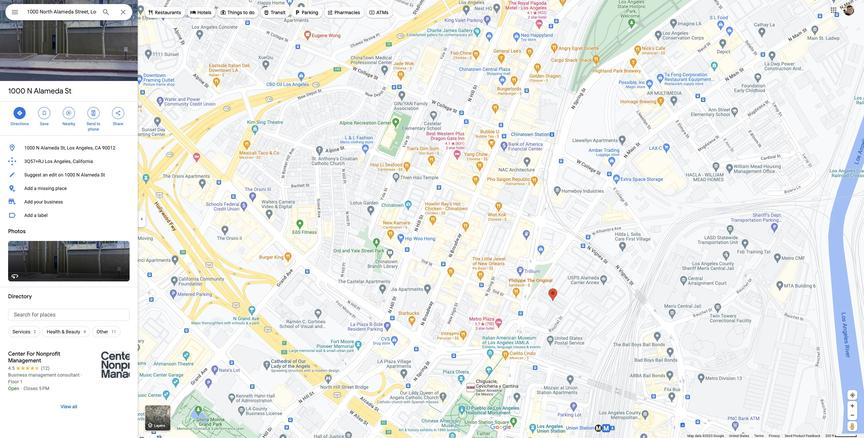 Task type: describe. For each thing, give the bounding box(es) containing it.
 search field
[[5, 4, 132, 22]]

collapse side panel image
[[138, 216, 146, 223]]

 button
[[5, 4, 24, 22]]

center for nonprofit management
[[8, 351, 60, 364]]

st inside button
[[101, 172, 105, 178]]

200 ft button
[[826, 434, 858, 438]]

alameda for st
[[34, 86, 63, 96]]

send product feedback button
[[785, 434, 821, 438]]

hotels
[[198, 9, 212, 16]]

view all button
[[54, 399, 84, 415]]

management
[[8, 358, 41, 364]]

for
[[27, 351, 35, 358]]

photos
[[8, 228, 26, 235]]

services 2
[[12, 329, 36, 335]]

1000 n alameda st, los angeles, ca 90012 button
[[0, 141, 138, 155]]

center
[[8, 351, 25, 358]]

3q57+rj
[[24, 159, 44, 164]]

on
[[58, 172, 63, 178]]

 hotels
[[190, 9, 212, 16]]

0 horizontal spatial st
[[65, 86, 72, 96]]

1 horizontal spatial los
[[67, 145, 75, 151]]

4.5
[[8, 366, 15, 371]]

terms button
[[755, 434, 764, 438]]

n for 1000 n alameda st, los angeles, ca 90012
[[36, 145, 39, 151]]

footer inside google maps element
[[688, 434, 826, 438]]

 pharmacies
[[327, 9, 360, 16]]

states
[[740, 434, 750, 438]]


[[264, 9, 270, 16]]

add your business link
[[0, 195, 138, 209]]

©2023
[[703, 434, 713, 438]]

business
[[8, 373, 27, 378]]

add for add your business
[[24, 199, 33, 205]]

1 horizontal spatial angeles,
[[76, 145, 94, 151]]


[[295, 9, 301, 16]]

&
[[62, 329, 65, 335]]

3q57+rj los angeles, california
[[24, 159, 93, 164]]

send for send to phone
[[87, 122, 96, 126]]

alameda for st,
[[41, 145, 59, 151]]

business management consultant · floor 1 open ⋅ closes 5 pm
[[8, 373, 82, 392]]

1000 for 1000 n alameda st
[[8, 86, 25, 96]]

transit
[[271, 9, 286, 16]]

privacy
[[769, 434, 780, 438]]

send to phone
[[87, 122, 100, 132]]

do
[[249, 9, 255, 16]]


[[220, 9, 226, 16]]

 things to do
[[220, 9, 255, 16]]

nearby
[[63, 122, 75, 126]]

·
[[81, 373, 82, 378]]

add a label
[[24, 213, 48, 218]]

1000 n alameda st main content
[[0, 0, 138, 438]]

services
[[12, 329, 30, 335]]

11
[[112, 330, 116, 334]]

send for send product feedback
[[785, 434, 793, 438]]

zoom out image
[[851, 413, 856, 418]]

consultant
[[57, 373, 80, 378]]

 parking
[[295, 9, 319, 16]]

show street view coverage image
[[848, 422, 858, 432]]

united
[[730, 434, 739, 438]]

layers
[[154, 424, 165, 428]]

1000 inside button
[[65, 172, 75, 178]]

none field inside 1000 north alameda street, los angeles, ca field
[[27, 8, 97, 16]]

privacy button
[[769, 434, 780, 438]]

zoom in image
[[851, 404, 856, 409]]

united states button
[[730, 434, 750, 438]]

google maps element
[[0, 0, 865, 438]]

suggest
[[24, 172, 42, 178]]

nonprofit
[[36, 351, 60, 358]]

add a label button
[[0, 209, 138, 222]]

5 pm
[[39, 386, 49, 392]]

feedback
[[806, 434, 821, 438]]

your
[[34, 199, 43, 205]]

n inside button
[[76, 172, 80, 178]]


[[17, 109, 23, 117]]

health
[[47, 329, 61, 335]]

show your location image
[[850, 393, 856, 399]]

product
[[794, 434, 806, 438]]

send product feedback
[[785, 434, 821, 438]]

1000 for 1000 n alameda st, los angeles, ca 90012
[[24, 145, 35, 151]]

 restaurants
[[148, 9, 181, 16]]

google
[[714, 434, 725, 438]]

2
[[34, 330, 36, 334]]

none text field inside '1000 n alameda st' main content
[[8, 309, 130, 321]]

 atms
[[369, 9, 389, 16]]



Task type: locate. For each thing, give the bounding box(es) containing it.
1 horizontal spatial to
[[243, 9, 248, 16]]

2 vertical spatial n
[[76, 172, 80, 178]]

send inside send to phone
[[87, 122, 96, 126]]

a for label
[[34, 213, 36, 218]]

0 vertical spatial los
[[67, 145, 75, 151]]

angeles, left ca
[[76, 145, 94, 151]]


[[148, 9, 154, 16]]

missing
[[38, 186, 54, 191]]

4
[[84, 330, 86, 334]]

alameda up  on the top
[[34, 86, 63, 96]]

save
[[40, 122, 49, 126]]

view all
[[61, 404, 77, 410]]

90012
[[102, 145, 115, 151]]

0 horizontal spatial los
[[45, 159, 53, 164]]

view
[[61, 404, 71, 410]]

alameda left 'st,' at left
[[41, 145, 59, 151]]

add for add a label
[[24, 213, 33, 218]]

200
[[826, 434, 832, 438]]

business
[[44, 199, 63, 205]]

california
[[73, 159, 93, 164]]

data
[[695, 434, 702, 438]]

st
[[65, 86, 72, 96], [101, 172, 105, 178]]

map
[[688, 434, 695, 438]]

alameda
[[34, 86, 63, 96], [41, 145, 59, 151], [81, 172, 100, 178]]

1 vertical spatial angeles,
[[54, 159, 72, 164]]

suggest an edit on 1000 n alameda st button
[[0, 168, 138, 182]]

1 a from the top
[[34, 186, 36, 191]]

1
[[20, 379, 23, 385]]

n for 1000 n alameda st
[[27, 86, 32, 96]]

pharmacies
[[335, 9, 360, 16]]

open
[[8, 386, 19, 392]]

a for missing
[[34, 186, 36, 191]]

0 vertical spatial alameda
[[34, 86, 63, 96]]

terms
[[755, 434, 764, 438]]

2 add from the top
[[24, 199, 33, 205]]

st up 
[[65, 86, 72, 96]]

send inside button
[[785, 434, 793, 438]]

to left do
[[243, 9, 248, 16]]

1000 n alameda st, los angeles, ca 90012
[[24, 145, 115, 151]]

los right 'st,' at left
[[67, 145, 75, 151]]

1000 up the ''
[[8, 86, 25, 96]]

add left label
[[24, 213, 33, 218]]

add a missing place button
[[0, 182, 138, 195]]

2 horizontal spatial n
[[76, 172, 80, 178]]

st down ca
[[101, 172, 105, 178]]

a inside button
[[34, 186, 36, 191]]

1 vertical spatial send
[[785, 434, 793, 438]]

other
[[97, 329, 108, 335]]


[[90, 109, 97, 117]]

200 ft
[[826, 434, 835, 438]]

management
[[28, 373, 56, 378]]

united states
[[730, 434, 750, 438]]

0 horizontal spatial angeles,
[[54, 159, 72, 164]]

to up phone
[[97, 122, 100, 126]]

add left your
[[24, 199, 33, 205]]

angeles,
[[76, 145, 94, 151], [54, 159, 72, 164]]

a inside button
[[34, 213, 36, 218]]

None text field
[[8, 309, 130, 321]]

 transit
[[264, 9, 286, 16]]

1000 North Alameda Street, Los Angeles, CA field
[[5, 4, 132, 20]]

1 vertical spatial los
[[45, 159, 53, 164]]

None field
[[27, 8, 97, 16]]

alameda inside button
[[81, 172, 100, 178]]

things
[[228, 9, 242, 16]]

directions
[[11, 122, 29, 126]]

0 vertical spatial 1000
[[8, 86, 25, 96]]

1 horizontal spatial n
[[36, 145, 39, 151]]

atms
[[377, 9, 389, 16]]

add inside button
[[24, 186, 33, 191]]

0 vertical spatial st
[[65, 86, 72, 96]]

footer containing map data ©2023 google
[[688, 434, 826, 438]]

directory
[[8, 294, 32, 300]]

0 horizontal spatial to
[[97, 122, 100, 126]]

1 add from the top
[[24, 186, 33, 191]]

1000 up "3q57+rj"
[[24, 145, 35, 151]]

⋅
[[20, 386, 22, 392]]

3q57+rj los angeles, california button
[[0, 155, 138, 168]]

alameda inside button
[[41, 145, 59, 151]]

to inside  things to do
[[243, 9, 248, 16]]

0 horizontal spatial n
[[27, 86, 32, 96]]

los up an
[[45, 159, 53, 164]]

0 vertical spatial angeles,
[[76, 145, 94, 151]]

share
[[113, 122, 123, 126]]

0 vertical spatial send
[[87, 122, 96, 126]]

send up phone
[[87, 122, 96, 126]]

1 horizontal spatial st
[[101, 172, 105, 178]]

1 horizontal spatial send
[[785, 434, 793, 438]]

beauty
[[66, 329, 80, 335]]

phone
[[88, 127, 99, 132]]

google account: ben chafik  
(ben.chafik@adept.ai) image
[[844, 5, 855, 15]]

place
[[55, 186, 67, 191]]

0 vertical spatial a
[[34, 186, 36, 191]]

1 vertical spatial n
[[36, 145, 39, 151]]

1 vertical spatial add
[[24, 199, 33, 205]]

parking
[[302, 9, 319, 16]]

angeles, down 'st,' at left
[[54, 159, 72, 164]]

1 vertical spatial a
[[34, 213, 36, 218]]


[[115, 109, 121, 117]]

add your business
[[24, 199, 63, 205]]

edit
[[49, 172, 57, 178]]

st,
[[61, 145, 66, 151]]

to inside send to phone
[[97, 122, 100, 126]]

1 vertical spatial alameda
[[41, 145, 59, 151]]

n
[[27, 86, 32, 96], [36, 145, 39, 151], [76, 172, 80, 178]]

0 vertical spatial to
[[243, 9, 248, 16]]

1000 right 'on'
[[65, 172, 75, 178]]

n inside button
[[36, 145, 39, 151]]

ca
[[95, 145, 101, 151]]


[[41, 109, 47, 117]]

restaurants
[[155, 9, 181, 16]]

1000
[[8, 86, 25, 96], [24, 145, 35, 151], [65, 172, 75, 178]]

all
[[72, 404, 77, 410]]

add inside button
[[24, 213, 33, 218]]

closes
[[24, 386, 38, 392]]

2 a from the top
[[34, 213, 36, 218]]

a left missing
[[34, 186, 36, 191]]

add down the suggest
[[24, 186, 33, 191]]

alameda down california
[[81, 172, 100, 178]]

1000 inside button
[[24, 145, 35, 151]]

(12)
[[41, 366, 50, 371]]

1000 n alameda st
[[8, 86, 72, 96]]


[[327, 9, 333, 16]]

2 vertical spatial alameda
[[81, 172, 100, 178]]

suggest an edit on 1000 n alameda st
[[24, 172, 105, 178]]

actions for 1000 n alameda st region
[[0, 102, 138, 135]]

other 11
[[97, 329, 116, 335]]


[[190, 9, 196, 16]]

add for add a missing place
[[24, 186, 33, 191]]

0 vertical spatial add
[[24, 186, 33, 191]]

0 vertical spatial n
[[27, 86, 32, 96]]

send left product
[[785, 434, 793, 438]]

add a missing place
[[24, 186, 67, 191]]

0 horizontal spatial send
[[87, 122, 96, 126]]

send
[[87, 122, 96, 126], [785, 434, 793, 438]]

health & beauty 4
[[47, 329, 86, 335]]

los
[[67, 145, 75, 151], [45, 159, 53, 164]]

footer
[[688, 434, 826, 438]]

3 add from the top
[[24, 213, 33, 218]]

1 vertical spatial 1000
[[24, 145, 35, 151]]

map data ©2023 google
[[688, 434, 725, 438]]

2 vertical spatial 1000
[[65, 172, 75, 178]]


[[66, 109, 72, 117]]

a left label
[[34, 213, 36, 218]]

2 vertical spatial add
[[24, 213, 33, 218]]

label
[[38, 213, 48, 218]]

4.5 stars 12 reviews image
[[8, 365, 50, 372]]

1 vertical spatial st
[[101, 172, 105, 178]]


[[369, 9, 375, 16]]

ft
[[833, 434, 835, 438]]

1 vertical spatial to
[[97, 122, 100, 126]]


[[11, 7, 19, 17]]



Task type: vqa. For each thing, say whether or not it's contained in the screenshot.


